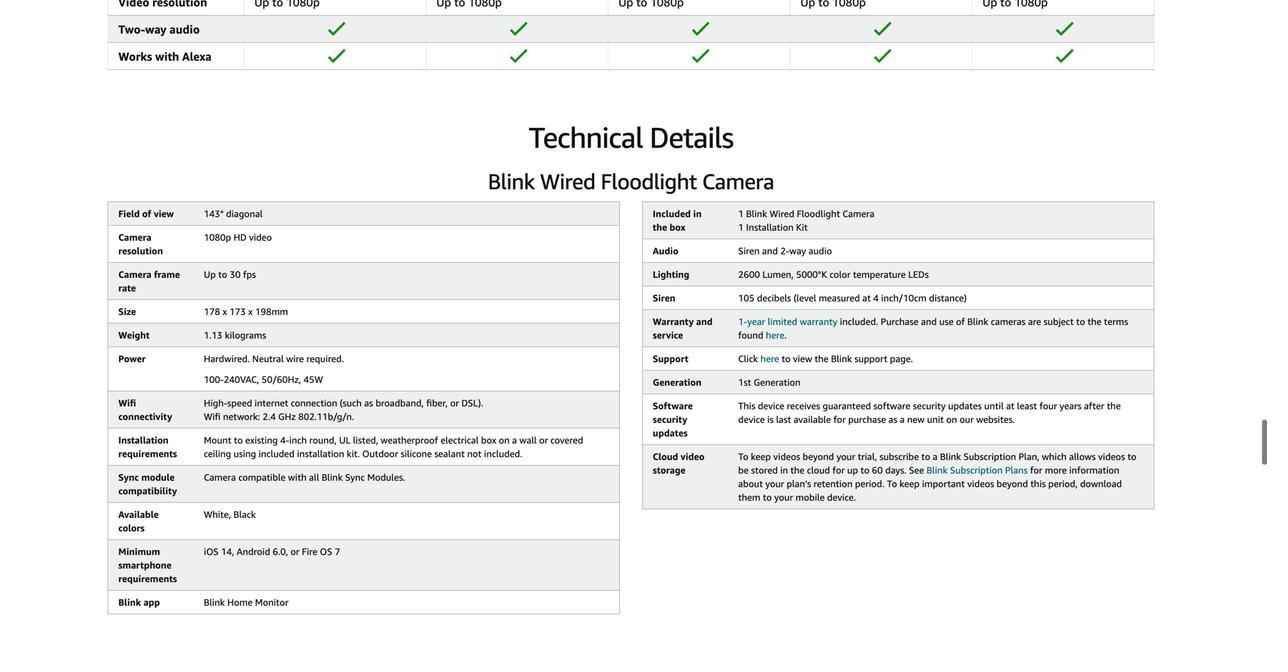 Task type: locate. For each thing, give the bounding box(es) containing it.
a inside to keep videos beyond your trial, subscribe to a blink subscription plan, which allows videos to be stored in the cloud for up to 60 days. see
[[933, 452, 938, 463]]

0 vertical spatial requirements
[[118, 449, 177, 460]]

with left all
[[288, 473, 307, 484]]

subscription up blink subscription plans
[[964, 452, 1016, 463]]

blink inside included. purchase and use of blink cameras are subject to the terms found
[[968, 317, 989, 328]]

or right 6.0,
[[291, 547, 299, 558]]

the inside to keep videos beyond your trial, subscribe to a blink subscription plan, which allows videos to be stored in the cloud for up to 60 days. see
[[791, 465, 805, 476]]

1 vertical spatial on
[[499, 435, 510, 446]]

security inside this device receives guaranteed software security updates until at least four years after the device is last available for purchase as a new unit on our websites.
[[913, 401, 946, 412]]

the
[[653, 222, 667, 233], [1088, 317, 1102, 328], [815, 354, 829, 365], [1107, 401, 1121, 412], [791, 465, 805, 476]]

fire
[[302, 547, 317, 558]]

measured
[[819, 293, 860, 304]]

1 vertical spatial siren
[[653, 293, 676, 304]]

0 horizontal spatial as
[[364, 398, 373, 409]]

1 horizontal spatial included.
[[840, 317, 878, 328]]

period,
[[1049, 479, 1078, 490]]

0 vertical spatial video
[[249, 232, 272, 243]]

security down software
[[653, 415, 687, 426]]

updates up cloud on the bottom right of the page
[[653, 428, 688, 439]]

1 vertical spatial in
[[780, 465, 788, 476]]

1 horizontal spatial as
[[889, 415, 898, 426]]

electrical
[[441, 435, 479, 446]]

the inside this device receives guaranteed software security updates until at least four years after the device is last available for purchase as a new unit on our websites.
[[1107, 401, 1121, 412]]

page.
[[890, 354, 913, 365]]

1 vertical spatial wifi
[[204, 412, 221, 423]]

173
[[230, 307, 246, 318]]

a left 'new'
[[900, 415, 905, 426]]

to left the 30
[[218, 269, 227, 280]]

software security updates
[[653, 401, 693, 439]]

check mark image
[[328, 22, 346, 36], [692, 22, 710, 36], [874, 22, 892, 36], [1056, 22, 1074, 36], [328, 49, 346, 63], [510, 49, 528, 63], [692, 49, 710, 63], [1056, 49, 1074, 63]]

to down .
[[782, 354, 791, 365]]

listed,
[[353, 435, 378, 446]]

the down included
[[653, 222, 667, 233]]

1.13
[[204, 330, 222, 341]]

wifi down high-
[[204, 412, 221, 423]]

1 vertical spatial or
[[539, 435, 548, 446]]

up
[[847, 465, 858, 476]]

camera inside 1 blink wired floodlight camera 1 installation kit
[[843, 209, 875, 220]]

2 horizontal spatial and
[[921, 317, 937, 328]]

requirements up "module"
[[118, 449, 177, 460]]

2 x from the left
[[248, 307, 253, 318]]

sync down kit.
[[345, 473, 365, 484]]

1 up siren and 2-way audio at top
[[738, 209, 744, 220]]

camera up resolution
[[118, 232, 152, 243]]

1 horizontal spatial on
[[946, 415, 957, 426]]

of right field
[[142, 209, 151, 220]]

and
[[762, 246, 778, 257], [696, 317, 713, 328], [921, 317, 937, 328]]

x right 173
[[248, 307, 253, 318]]

support
[[855, 354, 888, 365]]

1 1 from the top
[[738, 209, 744, 220]]

143° diagonal
[[204, 209, 263, 220]]

1 horizontal spatial x
[[248, 307, 253, 318]]

0 horizontal spatial beyond
[[803, 452, 834, 463]]

and inside warranty and service
[[696, 317, 713, 328]]

0 horizontal spatial on
[[499, 435, 510, 446]]

1 horizontal spatial to
[[887, 479, 897, 490]]

way down kit
[[790, 246, 806, 257]]

1 vertical spatial with
[[288, 473, 307, 484]]

generation up software
[[653, 377, 702, 388]]

1 horizontal spatial a
[[900, 415, 905, 426]]

guaranteed
[[823, 401, 871, 412]]

which
[[1042, 452, 1067, 463]]

1 horizontal spatial in
[[780, 465, 788, 476]]

limited
[[768, 317, 797, 328]]

silicone
[[401, 449, 432, 460]]

1 horizontal spatial and
[[762, 246, 778, 257]]

wired up 2-
[[770, 209, 795, 220]]

1 vertical spatial updates
[[653, 428, 688, 439]]

0 vertical spatial as
[[364, 398, 373, 409]]

installation up 2-
[[746, 222, 794, 233]]

resolution
[[118, 246, 163, 257]]

sync
[[118, 473, 139, 484], [345, 473, 365, 484]]

power
[[118, 354, 146, 365]]

6.0,
[[273, 547, 288, 558]]

to up 'using'
[[234, 435, 243, 446]]

box down included
[[670, 222, 686, 233]]

your up 'up' on the bottom of page
[[837, 452, 856, 463]]

requirements
[[118, 449, 177, 460], [118, 574, 177, 585]]

1 horizontal spatial security
[[913, 401, 946, 412]]

subscription inside to keep videos beyond your trial, subscribe to a blink subscription plan, which allows videos to be stored in the cloud for up to 60 days. see
[[964, 452, 1016, 463]]

0 vertical spatial your
[[837, 452, 856, 463]]

for left 'up' on the bottom of page
[[833, 465, 845, 476]]

box up not
[[481, 435, 496, 446]]

0 vertical spatial check mark image
[[510, 22, 528, 36]]

0 vertical spatial a
[[900, 415, 905, 426]]

0 vertical spatial view
[[154, 209, 174, 220]]

0 vertical spatial here link
[[766, 330, 785, 341]]

1 vertical spatial view
[[793, 354, 812, 365]]

camera up rate
[[118, 269, 152, 280]]

and for warranty
[[696, 317, 713, 328]]

or right the wall
[[539, 435, 548, 446]]

sync up compatibility
[[118, 473, 139, 484]]

siren for siren and 2-way audio
[[738, 246, 760, 257]]

days.
[[885, 465, 907, 476]]

0 vertical spatial 1
[[738, 209, 744, 220]]

1
[[738, 209, 744, 220], [738, 222, 744, 233]]

1 horizontal spatial generation
[[754, 377, 801, 388]]

0 vertical spatial audio
[[170, 23, 200, 36]]

0 horizontal spatial siren
[[653, 293, 676, 304]]

your inside to keep videos beyond your trial, subscribe to a blink subscription plan, which allows videos to be stored in the cloud for up to 60 days. see
[[837, 452, 856, 463]]

0 vertical spatial security
[[913, 401, 946, 412]]

in
[[693, 209, 702, 220], [780, 465, 788, 476]]

included
[[259, 449, 295, 460]]

plan,
[[1019, 452, 1040, 463]]

device up is
[[758, 401, 785, 412]]

0 horizontal spatial and
[[696, 317, 713, 328]]

plans
[[1005, 465, 1028, 476]]

video right hd
[[249, 232, 272, 243]]

1-year limited warranty
[[738, 317, 838, 328]]

2 horizontal spatial or
[[539, 435, 548, 446]]

1 vertical spatial security
[[653, 415, 687, 426]]

floodlight up included
[[601, 169, 697, 194]]

1 vertical spatial audio
[[809, 246, 832, 257]]

on left the wall
[[499, 435, 510, 446]]

1 horizontal spatial check mark image
[[874, 49, 892, 63]]

included
[[653, 209, 691, 220]]

on
[[946, 415, 957, 426], [499, 435, 510, 446]]

for up this
[[1030, 465, 1043, 476]]

as inside this device receives guaranteed software security updates until at least four years after the device is last available for purchase as a new unit on our websites.
[[889, 415, 898, 426]]

2 vertical spatial a
[[933, 452, 938, 463]]

view down the "1-year limited warranty"
[[793, 354, 812, 365]]

1 vertical spatial at
[[1006, 401, 1015, 412]]

0 vertical spatial wired
[[540, 169, 596, 194]]

2 sync from the left
[[345, 473, 365, 484]]

audio up alexa
[[170, 23, 200, 36]]

required.
[[306, 354, 344, 365]]

with
[[155, 50, 179, 63], [288, 473, 307, 484]]

subscription up important
[[950, 465, 1003, 476]]

0 vertical spatial device
[[758, 401, 785, 412]]

1 vertical spatial keep
[[900, 479, 920, 490]]

0 vertical spatial with
[[155, 50, 179, 63]]

floodlight up kit
[[797, 209, 840, 220]]

audio up 5000°k
[[809, 246, 832, 257]]

white, black
[[204, 510, 256, 521]]

for more information about your plan's retention period. to keep important videos beyond this period, download them to your mobile device.
[[738, 465, 1122, 504]]

1 blink wired floodlight camera 1 installation kit
[[738, 209, 875, 233]]

1 horizontal spatial installation
[[746, 222, 794, 233]]

on left our at bottom
[[946, 415, 957, 426]]

camera up color
[[843, 209, 875, 220]]

in inside included in the box
[[693, 209, 702, 220]]

in right stored
[[780, 465, 788, 476]]

installation
[[297, 449, 344, 460]]

4
[[873, 293, 879, 304]]

1 vertical spatial of
[[956, 317, 965, 328]]

x
[[223, 307, 227, 318], [248, 307, 253, 318]]

temperature
[[853, 269, 906, 280]]

to right subject at right
[[1076, 317, 1085, 328]]

14,
[[221, 547, 234, 558]]

view right field
[[154, 209, 174, 220]]

1st
[[738, 377, 751, 388]]

all
[[309, 473, 319, 484]]

as down software
[[889, 415, 898, 426]]

of right use
[[956, 317, 965, 328]]

here right the click
[[761, 354, 779, 365]]

details
[[650, 120, 733, 155]]

802.11b/g/n.
[[298, 412, 354, 423]]

way up works with alexa
[[145, 23, 167, 36]]

a up for more information about your plan's retention period. to keep important videos beyond this period, download them to your mobile device.
[[933, 452, 938, 463]]

included. down the wall
[[484, 449, 522, 460]]

camera inside camera frame rate
[[118, 269, 152, 280]]

camera for camera frame rate
[[118, 269, 152, 280]]

1 vertical spatial 1
[[738, 222, 744, 233]]

included in the box
[[653, 209, 702, 233]]

1 horizontal spatial audio
[[809, 246, 832, 257]]

more
[[1045, 465, 1067, 476]]

60
[[872, 465, 883, 476]]

0 horizontal spatial in
[[693, 209, 702, 220]]

here link right the click
[[761, 354, 779, 365]]

and left 2-
[[762, 246, 778, 257]]

not
[[467, 449, 482, 460]]

x right 178 in the top left of the page
[[223, 307, 227, 318]]

to right the allows in the right of the page
[[1128, 452, 1137, 463]]

siren down lighting
[[653, 293, 676, 304]]

0 horizontal spatial with
[[155, 50, 179, 63]]

see
[[909, 465, 924, 476]]

0 horizontal spatial or
[[291, 547, 299, 558]]

camera inside camera resolution
[[118, 232, 152, 243]]

2600 lumen, 5000°k color temperature leds
[[738, 269, 929, 280]]

1 up 2600
[[738, 222, 744, 233]]

your down stored
[[766, 479, 784, 490]]

1 vertical spatial requirements
[[118, 574, 177, 585]]

0 vertical spatial here
[[766, 330, 785, 341]]

videos down blink subscription plans
[[967, 479, 994, 490]]

2 horizontal spatial a
[[933, 452, 938, 463]]

internet
[[255, 398, 288, 409]]

terms
[[1104, 317, 1128, 328]]

installation down connectivity in the left of the page
[[118, 435, 169, 446]]

camera for camera resolution
[[118, 232, 152, 243]]

ghz
[[278, 412, 296, 423]]

the left terms
[[1088, 317, 1102, 328]]

0 horizontal spatial audio
[[170, 23, 200, 36]]

0 horizontal spatial videos
[[773, 452, 800, 463]]

and left use
[[921, 317, 937, 328]]

1 horizontal spatial updates
[[948, 401, 982, 412]]

0 horizontal spatial of
[[142, 209, 151, 220]]

software
[[653, 401, 693, 412]]

last
[[776, 415, 791, 426]]

camera down ceiling at the bottom of page
[[204, 473, 236, 484]]

floodlight inside 1 blink wired floodlight camera 1 installation kit
[[797, 209, 840, 220]]

updates inside software security updates
[[653, 428, 688, 439]]

keep down see
[[900, 479, 920, 490]]

1 horizontal spatial videos
[[967, 479, 994, 490]]

1 horizontal spatial floodlight
[[797, 209, 840, 220]]

or inside 'high-speed internet connection (such as broadband, fiber, or dsl). wifi network: 2.4 ghz 802.11b/g/n.'
[[450, 398, 459, 409]]

0 horizontal spatial video
[[249, 232, 272, 243]]

unit
[[927, 415, 944, 426]]

2 requirements from the top
[[118, 574, 177, 585]]

wifi inside 'high-speed internet connection (such as broadband, fiber, or dsl). wifi network: 2.4 ghz 802.11b/g/n.'
[[204, 412, 221, 423]]

or right fiber,
[[450, 398, 459, 409]]

0 horizontal spatial x
[[223, 307, 227, 318]]

0 vertical spatial or
[[450, 398, 459, 409]]

device down this
[[738, 415, 765, 426]]

your for plan's
[[766, 479, 784, 490]]

at left 4
[[863, 293, 871, 304]]

0 horizontal spatial at
[[863, 293, 871, 304]]

0 vertical spatial subscription
[[964, 452, 1016, 463]]

keep up stored
[[751, 452, 771, 463]]

1 horizontal spatial video
[[681, 452, 705, 463]]

view
[[154, 209, 174, 220], [793, 354, 812, 365]]

1 horizontal spatial keep
[[900, 479, 920, 490]]

camera resolution
[[118, 232, 163, 257]]

0 vertical spatial beyond
[[803, 452, 834, 463]]

box inside mount to existing 4-inch round, ul listed, weatherproof electrical box on a wall or covered ceiling using included installation kit. outdoor silicone sealant not included.
[[481, 435, 496, 446]]

1 vertical spatial here
[[761, 354, 779, 365]]

a left the wall
[[512, 435, 517, 446]]

1 horizontal spatial box
[[670, 222, 686, 233]]

0 vertical spatial box
[[670, 222, 686, 233]]

1 horizontal spatial siren
[[738, 246, 760, 257]]

installation
[[746, 222, 794, 233], [118, 435, 169, 446]]

wall
[[520, 435, 537, 446]]

two-way audio
[[118, 23, 200, 36]]

video right cloud on the bottom right of the page
[[681, 452, 705, 463]]

1 vertical spatial box
[[481, 435, 496, 446]]

for inside to keep videos beyond your trial, subscribe to a blink subscription plan, which allows videos to be stored in the cloud for up to 60 days. see
[[833, 465, 845, 476]]

using
[[234, 449, 256, 460]]

0 vertical spatial in
[[693, 209, 702, 220]]

websites.
[[976, 415, 1015, 426]]

wired down technical
[[540, 169, 596, 194]]

size
[[118, 307, 136, 318]]

in right included
[[693, 209, 702, 220]]

1 vertical spatial check mark image
[[874, 49, 892, 63]]

to up be
[[738, 452, 749, 463]]

leds
[[908, 269, 929, 280]]

security up unit at bottom right
[[913, 401, 946, 412]]

wifi up connectivity in the left of the page
[[118, 398, 136, 409]]

rate
[[118, 283, 136, 294]]

in inside to keep videos beyond your trial, subscribe to a blink subscription plan, which allows videos to be stored in the cloud for up to 60 days. see
[[780, 465, 788, 476]]

wifi
[[118, 398, 136, 409], [204, 412, 221, 423]]

module
[[141, 473, 175, 484]]

0 horizontal spatial wired
[[540, 169, 596, 194]]

your down plan's
[[774, 493, 793, 504]]

0 vertical spatial wifi
[[118, 398, 136, 409]]

at right the until
[[1006, 401, 1015, 412]]

the up plan's
[[791, 465, 805, 476]]

1 vertical spatial a
[[512, 435, 517, 446]]

1 horizontal spatial with
[[288, 473, 307, 484]]

to right 'up' on the bottom of page
[[861, 465, 870, 476]]

works
[[118, 50, 152, 63]]

1 vertical spatial your
[[766, 479, 784, 490]]

updates up our at bottom
[[948, 401, 982, 412]]

to right the them
[[763, 493, 772, 504]]

videos up stored
[[773, 452, 800, 463]]

siren up 2600
[[738, 246, 760, 257]]

requirements down 'smartphone'
[[118, 574, 177, 585]]

1 horizontal spatial or
[[450, 398, 459, 409]]

beyond down plans on the bottom right
[[997, 479, 1028, 490]]

click here to view the blink support page.
[[738, 354, 913, 365]]

1 horizontal spatial way
[[790, 246, 806, 257]]

camera for camera compatible with all blink sync modules.
[[204, 473, 236, 484]]

2-
[[781, 246, 790, 257]]

here link down the limited
[[766, 330, 785, 341]]

0 vertical spatial included.
[[840, 317, 878, 328]]

this
[[738, 401, 756, 412]]

connectivity
[[118, 412, 172, 423]]

0 vertical spatial updates
[[948, 401, 982, 412]]

30
[[230, 269, 241, 280]]

1 x from the left
[[223, 307, 227, 318]]

the right the after
[[1107, 401, 1121, 412]]

to inside to keep videos beyond your trial, subscribe to a blink subscription plan, which allows videos to be stored in the cloud for up to 60 days. see
[[738, 452, 749, 463]]

2 vertical spatial or
[[291, 547, 299, 558]]

1 vertical spatial wired
[[770, 209, 795, 220]]

purchase
[[881, 317, 919, 328]]

0 horizontal spatial installation
[[118, 435, 169, 446]]

for
[[834, 415, 846, 426], [833, 465, 845, 476], [1030, 465, 1043, 476]]

to down days.
[[887, 479, 897, 490]]

check mark image
[[510, 22, 528, 36], [874, 49, 892, 63]]

1080p hd video
[[204, 232, 272, 243]]

2.4
[[263, 412, 276, 423]]

0 vertical spatial on
[[946, 415, 957, 426]]

with down two-way audio at top
[[155, 50, 179, 63]]

year
[[747, 317, 765, 328]]

1 vertical spatial as
[[889, 415, 898, 426]]

(such
[[340, 398, 362, 409]]

your for trial,
[[837, 452, 856, 463]]

and right the warranty
[[696, 317, 713, 328]]

1 sync from the left
[[118, 473, 139, 484]]

as right (such
[[364, 398, 373, 409]]

wired inside 1 blink wired floodlight camera 1 installation kit
[[770, 209, 795, 220]]

1 requirements from the top
[[118, 449, 177, 460]]

1 vertical spatial installation
[[118, 435, 169, 446]]

included. down 105 decibels (level measured at 4 inch/10cm distance)
[[840, 317, 878, 328]]

to inside included. purchase and use of blink cameras are subject to the terms found
[[1076, 317, 1085, 328]]

for down guaranteed
[[834, 415, 846, 426]]

videos up the information
[[1098, 452, 1125, 463]]

0 horizontal spatial to
[[738, 452, 749, 463]]

here down the limited
[[766, 330, 785, 341]]

purchase
[[848, 415, 886, 426]]

available colors
[[118, 510, 159, 534]]

beyond up cloud
[[803, 452, 834, 463]]

generation right 1st
[[754, 377, 801, 388]]

1 horizontal spatial wifi
[[204, 412, 221, 423]]

0 horizontal spatial view
[[154, 209, 174, 220]]



Task type: vqa. For each thing, say whether or not it's contained in the screenshot.


Task type: describe. For each thing, give the bounding box(es) containing it.
white,
[[204, 510, 231, 521]]

4-
[[280, 435, 289, 446]]

to inside for more information about your plan's retention period. to keep important videos beyond this period, download them to your mobile device.
[[763, 493, 772, 504]]

the inside included. purchase and use of blink cameras are subject to the terms found
[[1088, 317, 1102, 328]]

home
[[227, 598, 253, 609]]

information
[[1070, 465, 1120, 476]]

video inside cloud video storage
[[681, 452, 705, 463]]

blink inside 1 blink wired floodlight camera 1 installation kit
[[746, 209, 767, 220]]

0 vertical spatial at
[[863, 293, 871, 304]]

105 decibels (level measured at 4 inch/10cm distance)
[[738, 293, 967, 304]]

100-240vac, 50/60hz, 45w
[[204, 375, 323, 386]]

or inside mount to existing 4-inch round, ul listed, weatherproof electrical box on a wall or covered ceiling using included installation kit. outdoor silicone sealant not included.
[[539, 435, 548, 446]]

(level
[[794, 293, 816, 304]]

143°
[[204, 209, 224, 220]]

here .
[[766, 330, 787, 341]]

security inside software security updates
[[653, 415, 687, 426]]

field of view
[[118, 209, 174, 220]]

2 horizontal spatial videos
[[1098, 452, 1125, 463]]

until
[[985, 401, 1004, 412]]

0 horizontal spatial way
[[145, 23, 167, 36]]

1-
[[738, 317, 747, 328]]

service
[[653, 330, 683, 341]]

technical
[[529, 120, 643, 155]]

to inside mount to existing 4-inch round, ul listed, weatherproof electrical box on a wall or covered ceiling using included installation kit. outdoor silicone sealant not included.
[[234, 435, 243, 446]]

for inside this device receives guaranteed software security updates until at least four years after the device is last available for purchase as a new unit on our websites.
[[834, 415, 846, 426]]

technical details
[[529, 120, 733, 155]]

them
[[738, 493, 761, 504]]

field
[[118, 209, 140, 220]]

1 vertical spatial device
[[738, 415, 765, 426]]

inch/10cm
[[881, 293, 927, 304]]

1 generation from the left
[[653, 377, 702, 388]]

0 vertical spatial floodlight
[[601, 169, 697, 194]]

at inside this device receives guaranteed software security updates until at least four years after the device is last available for purchase as a new unit on our websites.
[[1006, 401, 1015, 412]]

2 1 from the top
[[738, 222, 744, 233]]

years
[[1060, 401, 1082, 412]]

beyond inside for more information about your plan's retention period. to keep important videos beyond this period, download them to your mobile device.
[[997, 479, 1028, 490]]

siren for siren
[[653, 293, 676, 304]]

kilograms
[[225, 330, 266, 341]]

covered
[[551, 435, 583, 446]]

for inside for more information about your plan's retention period. to keep important videos beyond this period, download them to your mobile device.
[[1030, 465, 1043, 476]]

mount
[[204, 435, 231, 446]]

audio
[[653, 246, 679, 257]]

included. inside mount to existing 4-inch round, ul listed, weatherproof electrical box on a wall or covered ceiling using included installation kit. outdoor silicone sealant not included.
[[484, 449, 522, 460]]

subscribe
[[880, 452, 919, 463]]

50/60hz,
[[262, 375, 301, 386]]

software
[[874, 401, 911, 412]]

minimum smartphone requirements
[[118, 547, 177, 585]]

and for siren
[[762, 246, 778, 257]]

hd
[[234, 232, 247, 243]]

the down warranty on the right
[[815, 354, 829, 365]]

least
[[1017, 401, 1037, 412]]

smartphone
[[118, 560, 172, 572]]

blink app
[[118, 598, 160, 609]]

sync inside sync module compatibility
[[118, 473, 139, 484]]

of inside included. purchase and use of blink cameras are subject to the terms found
[[956, 317, 965, 328]]

warranty
[[653, 317, 694, 328]]

to up see
[[922, 452, 930, 463]]

blink wired floodlight camera
[[488, 169, 774, 194]]

color
[[830, 269, 851, 280]]

subject
[[1044, 317, 1074, 328]]

round,
[[309, 435, 337, 446]]

5000°k
[[796, 269, 827, 280]]

inch
[[289, 435, 307, 446]]

updates inside this device receives guaranteed software security updates until at least four years after the device is last available for purchase as a new unit on our websites.
[[948, 401, 982, 412]]

beyond inside to keep videos beyond your trial, subscribe to a blink subscription plan, which allows videos to be stored in the cloud for up to 60 days. see
[[803, 452, 834, 463]]

ios
[[204, 547, 219, 558]]

blink inside to keep videos beyond your trial, subscribe to a blink subscription plan, which allows videos to be stored in the cloud for up to 60 days. see
[[940, 452, 961, 463]]

dsl).
[[462, 398, 483, 409]]

ios 14, android 6.0, or fire os 7
[[204, 547, 340, 558]]

this device receives guaranteed software security updates until at least four years after the device is last available for purchase as a new unit on our websites.
[[738, 401, 1121, 426]]

wifi inside wifi connectivity
[[118, 398, 136, 409]]

sealant
[[434, 449, 465, 460]]

cameras
[[991, 317, 1026, 328]]

camera down details
[[702, 169, 774, 194]]

sync module compatibility
[[118, 473, 177, 497]]

1 vertical spatial way
[[790, 246, 806, 257]]

2 vertical spatial your
[[774, 493, 793, 504]]

on inside this device receives guaranteed software security updates until at least four years after the device is last available for purchase as a new unit on our websites.
[[946, 415, 957, 426]]

keep inside for more information about your plan's retention period. to keep important videos beyond this period, download them to your mobile device.
[[900, 479, 920, 490]]

178
[[204, 307, 220, 318]]

distance)
[[929, 293, 967, 304]]

hardwired. neutral wire required.
[[204, 354, 344, 365]]

fiber,
[[426, 398, 448, 409]]

support
[[653, 354, 689, 365]]

included. inside included. purchase and use of blink cameras are subject to the terms found
[[840, 317, 878, 328]]

105
[[738, 293, 755, 304]]

found
[[738, 330, 764, 341]]

ceiling
[[204, 449, 231, 460]]

178 x 173 x 198mm
[[204, 307, 288, 318]]

installation inside 1 blink wired floodlight camera 1 installation kit
[[746, 222, 794, 233]]

up
[[204, 269, 216, 280]]

cloud video storage
[[653, 452, 705, 476]]

on inside mount to existing 4-inch round, ul listed, weatherproof electrical box on a wall or covered ceiling using included installation kit. outdoor silicone sealant not included.
[[499, 435, 510, 446]]

and inside included. purchase and use of blink cameras are subject to the terms found
[[921, 317, 937, 328]]

lighting
[[653, 269, 690, 280]]

period.
[[855, 479, 885, 490]]

high-
[[204, 398, 227, 409]]

siren and 2-way audio
[[738, 246, 832, 257]]

download
[[1080, 479, 1122, 490]]

1 vertical spatial subscription
[[950, 465, 1003, 476]]

a inside this device receives guaranteed software security updates until at least four years after the device is last available for purchase as a new unit on our websites.
[[900, 415, 905, 426]]

warranty and service
[[653, 317, 713, 341]]

use
[[940, 317, 954, 328]]

videos inside for more information about your plan's retention period. to keep important videos beyond this period, download them to your mobile device.
[[967, 479, 994, 490]]

box inside included in the box
[[670, 222, 686, 233]]

installation inside the installation requirements
[[118, 435, 169, 446]]

the inside included in the box
[[653, 222, 667, 233]]

2 generation from the left
[[754, 377, 801, 388]]

diagonal
[[226, 209, 263, 220]]

keep inside to keep videos beyond your trial, subscribe to a blink subscription plan, which allows videos to be stored in the cloud for up to 60 days. see
[[751, 452, 771, 463]]

blink subscription plans
[[927, 465, 1028, 476]]

warranty
[[800, 317, 838, 328]]

be
[[738, 465, 749, 476]]

0 horizontal spatial check mark image
[[510, 22, 528, 36]]

1 vertical spatial here link
[[761, 354, 779, 365]]

os
[[320, 547, 332, 558]]

1.13 kilograms
[[204, 330, 266, 341]]

available
[[118, 510, 159, 521]]

four
[[1040, 401, 1057, 412]]

kit
[[796, 222, 808, 233]]

to inside for more information about your plan's retention period. to keep important videos beyond this period, download them to your mobile device.
[[887, 479, 897, 490]]

device.
[[827, 493, 856, 504]]

1080p
[[204, 232, 231, 243]]

decibels
[[757, 293, 791, 304]]

available
[[794, 415, 831, 426]]

as inside 'high-speed internet connection (such as broadband, fiber, or dsl). wifi network: 2.4 ghz 802.11b/g/n.'
[[364, 398, 373, 409]]

ul
[[339, 435, 351, 446]]

a inside mount to existing 4-inch round, ul listed, weatherproof electrical box on a wall or covered ceiling using included installation kit. outdoor silicone sealant not included.
[[512, 435, 517, 446]]

app
[[144, 598, 160, 609]]

hardwired.
[[204, 354, 250, 365]]

after
[[1084, 401, 1105, 412]]



